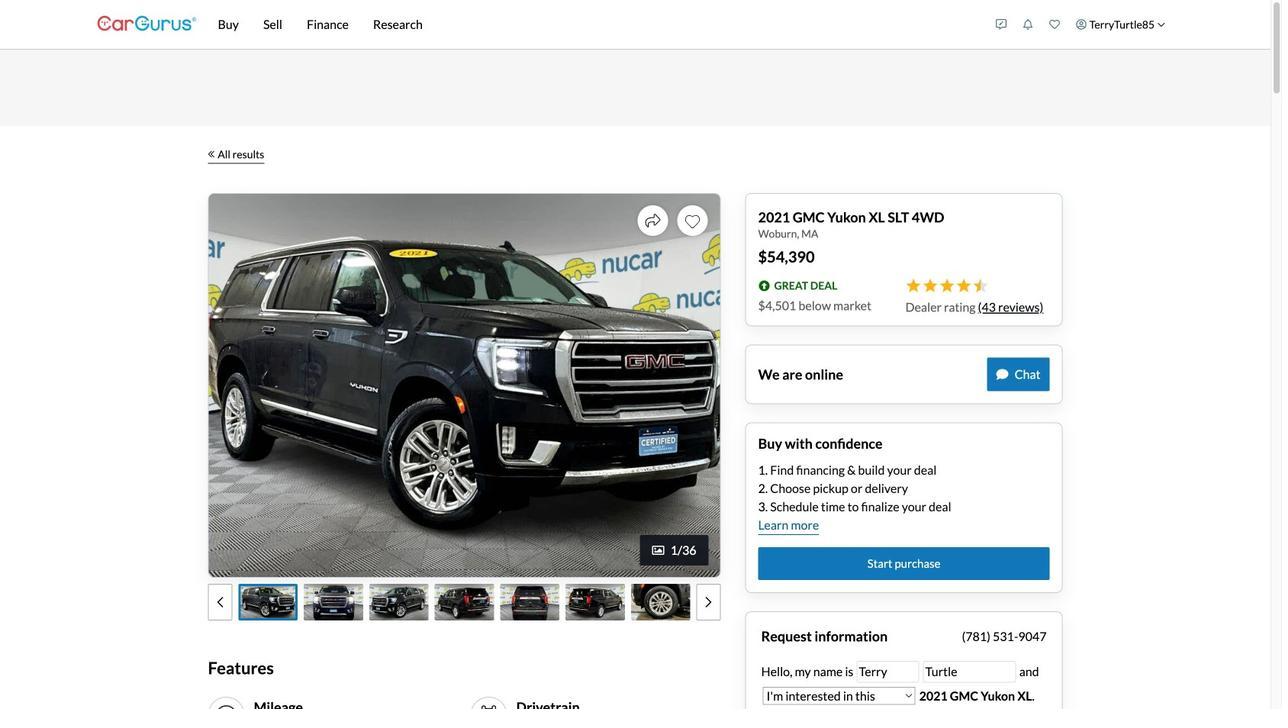 Task type: vqa. For each thing, say whether or not it's contained in the screenshot.
Vehicle Full Photo
yes



Task type: locate. For each thing, give the bounding box(es) containing it.
Last name field
[[924, 662, 1016, 682]]

add a car review image
[[996, 19, 1007, 30]]

menu
[[988, 3, 1173, 46]]

menu item
[[1068, 3, 1173, 46]]

saved cars image
[[1049, 19, 1060, 30]]

tab list
[[208, 584, 721, 621]]

mileage image
[[214, 704, 239, 709]]

next page image
[[706, 596, 712, 608]]

open notifications image
[[1023, 19, 1033, 30]]

view vehicle photo 1 image
[[239, 584, 298, 621]]

view vehicle photo 5 image
[[500, 584, 560, 621]]

menu bar
[[197, 0, 988, 49]]

view vehicle photo 7 image
[[631, 584, 690, 621]]

user icon image
[[1076, 19, 1087, 30]]



Task type: describe. For each thing, give the bounding box(es) containing it.
comment image
[[996, 368, 1009, 381]]

vehicle full photo image
[[209, 194, 720, 577]]

share image
[[645, 213, 661, 228]]

drivetrain image
[[477, 704, 501, 709]]

view vehicle photo 3 image
[[369, 584, 429, 621]]

view vehicle photo 4 image
[[435, 584, 494, 621]]

chevron double left image
[[208, 150, 215, 158]]

advertisement element
[[358, 50, 913, 118]]

chevron down image
[[1157, 20, 1165, 28]]

view vehicle photo 6 image
[[566, 584, 625, 621]]

4.5 rating image
[[906, 278, 988, 294]]

prev page image
[[217, 596, 223, 608]]

image image
[[652, 544, 665, 556]]

view vehicle photo 2 image
[[304, 584, 363, 621]]

First name field
[[857, 662, 919, 682]]



